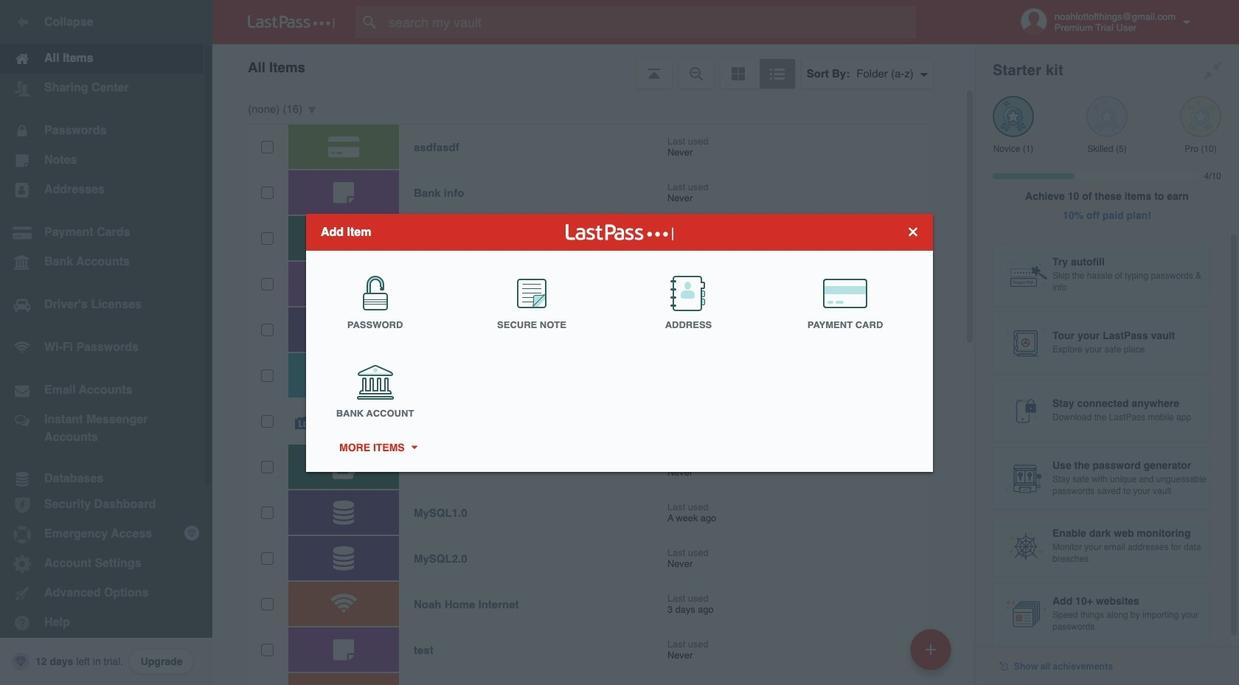 Task type: describe. For each thing, give the bounding box(es) containing it.
search my vault text field
[[356, 6, 945, 38]]

vault options navigation
[[212, 44, 975, 89]]

caret right image
[[409, 446, 419, 449]]

main navigation navigation
[[0, 0, 212, 685]]



Task type: locate. For each thing, give the bounding box(es) containing it.
lastpass image
[[248, 15, 335, 29]]

dialog
[[306, 214, 933, 472]]

new item navigation
[[905, 625, 960, 685]]

new item image
[[926, 644, 936, 655]]

Search search field
[[356, 6, 945, 38]]



Task type: vqa. For each thing, say whether or not it's contained in the screenshot.
LastPass image
yes



